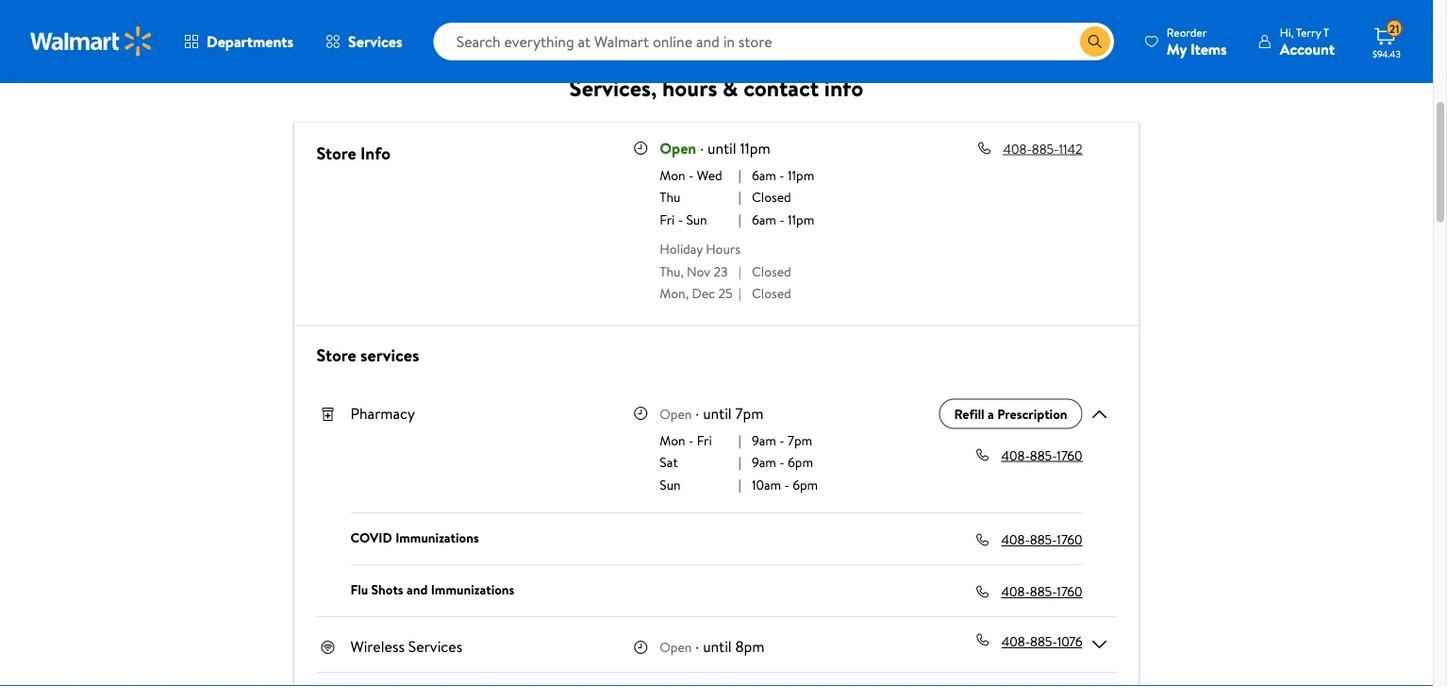 Task type: describe. For each thing, give the bounding box(es) containing it.
885- for 408-885-1760 link related to covid immunizations
[[1030, 530, 1057, 549]]

account
[[1280, 38, 1335, 59]]

6pm for 9am - 6pm
[[788, 453, 813, 471]]

open for open · until 11pm
[[660, 137, 697, 158]]

terry
[[1296, 24, 1321, 40]]

departments
[[207, 31, 294, 52]]

services
[[361, 343, 419, 367]]

9am - 7pm
[[752, 431, 813, 449]]

25
[[719, 284, 733, 302]]

| for mon - fri
[[739, 431, 741, 449]]

408- for 408-885-1142 link
[[1004, 139, 1032, 158]]

flu
[[351, 580, 368, 599]]

dec
[[692, 284, 715, 302]]

refill a prescription link
[[939, 399, 1083, 429]]

items
[[1191, 38, 1227, 59]]

prescription
[[998, 405, 1068, 423]]

6am for fri - sun
[[752, 210, 777, 228]]

0 vertical spatial sun
[[686, 210, 707, 228]]

1 408-885-1760 link from the top
[[1002, 446, 1083, 464]]

thu
[[660, 188, 681, 206]]

services inside dropdown button
[[348, 31, 403, 52]]

885- for 3rd 408-885-1760 link from the bottom
[[1030, 446, 1057, 464]]

| for fri - sun
[[739, 210, 741, 228]]

shots
[[371, 580, 404, 599]]

departments button
[[168, 19, 310, 64]]

hi, terry t account
[[1280, 24, 1335, 59]]

store for store services
[[317, 343, 357, 367]]

21
[[1390, 20, 1400, 37]]

10am
[[752, 475, 781, 493]]

6am - 11pm for sun
[[752, 210, 815, 228]]

mon for services
[[660, 431, 686, 449]]

thu,
[[660, 262, 684, 280]]

holiday hours
[[660, 240, 741, 258]]

23
[[714, 262, 728, 280]]

$94.43
[[1373, 47, 1401, 60]]

closed for closed
[[752, 262, 791, 280]]

408-885-1142 link
[[1004, 139, 1090, 158]]

885- for 408-885-1142 link
[[1032, 139, 1059, 158]]

Walmart Site-Wide search field
[[434, 23, 1114, 60]]

9am - 6pm
[[752, 453, 813, 471]]

408-885-1760 link for covid immunizations
[[1002, 530, 1090, 549]]

9am for 9am - 7pm
[[752, 431, 777, 449]]

1 vertical spatial immunizations
[[431, 580, 515, 599]]

408-885-1076
[[1002, 632, 1083, 651]]

9am for 9am - 6pm
[[752, 453, 777, 471]]

mon,
[[660, 284, 689, 302]]

1 1760 from the top
[[1057, 446, 1083, 464]]

nov
[[687, 262, 711, 280]]

&
[[723, 72, 738, 103]]

open for open · until 8pm
[[660, 638, 692, 656]]

· for 8pm
[[696, 636, 699, 657]]

until for 7pm
[[703, 402, 732, 423]]

| for sat
[[739, 453, 741, 471]]

open · until 7pm
[[660, 402, 764, 423]]

0 horizontal spatial fri
[[660, 210, 675, 228]]

thu, nov 23
[[660, 262, 728, 280]]

1076
[[1058, 632, 1083, 651]]

hours
[[663, 72, 718, 103]]

408- for 408-885-1760 link related to covid immunizations
[[1002, 530, 1030, 549]]

1 408-885-1760 from the top
[[1002, 446, 1083, 464]]

closed for 6am - 11pm
[[752, 188, 791, 206]]

mon - fri
[[660, 431, 712, 449]]

6am for mon - wed
[[752, 166, 777, 184]]

mon for hours
[[660, 166, 686, 184]]

walmart image
[[30, 26, 153, 57]]

5 | from the top
[[739, 284, 741, 302]]

1 vertical spatial services
[[408, 636, 463, 657]]

408- for 3rd 408-885-1760 link from the bottom
[[1002, 446, 1030, 464]]

| for thu, nov 23
[[739, 262, 741, 280]]

sat
[[660, 453, 678, 471]]

wireless services
[[351, 636, 463, 657]]

6pm for 10am - 6pm
[[793, 475, 818, 493]]



Task type: locate. For each thing, give the bounding box(es) containing it.
2 vertical spatial 408-885-1760 link
[[1002, 582, 1090, 601]]

1 vertical spatial closed
[[752, 262, 791, 280]]

1 vertical spatial 408-885-1760
[[1002, 530, 1083, 549]]

1 store from the top
[[317, 141, 357, 165]]

open inside open · until 8pm
[[660, 638, 692, 656]]

· up the 'wed'
[[700, 137, 704, 158]]

1 vertical spatial 408-885-1760 link
[[1002, 530, 1090, 549]]

1760 for covid immunizations
[[1057, 530, 1083, 549]]

0 vertical spatial 408-885-1760 link
[[1002, 446, 1083, 464]]

|
[[739, 166, 741, 184], [739, 188, 741, 206], [739, 210, 741, 228], [739, 262, 741, 280], [739, 284, 741, 302], [739, 431, 741, 449], [739, 453, 741, 471], [739, 475, 741, 493]]

9am up 9am - 6pm on the right
[[752, 431, 777, 449]]

covid immunizations
[[351, 528, 479, 547]]

open left '8pm'
[[660, 638, 692, 656]]

closed
[[752, 188, 791, 206], [752, 262, 791, 280], [752, 284, 791, 302]]

1 vertical spatial fri
[[697, 431, 712, 449]]

immunizations
[[396, 528, 479, 547], [431, 580, 515, 599]]

sun up holiday hours on the top of the page
[[686, 210, 707, 228]]

6pm down 9am - 6pm on the right
[[793, 475, 818, 493]]

1 vertical spatial open
[[660, 404, 692, 423]]

1 9am from the top
[[752, 431, 777, 449]]

0 vertical spatial ·
[[700, 137, 704, 158]]

2 6am - 11pm from the top
[[752, 210, 815, 228]]

2 408-885-1760 link from the top
[[1002, 530, 1090, 549]]

| for mon - wed
[[739, 166, 741, 184]]

1 | from the top
[[739, 166, 741, 184]]

408-885-1142
[[1004, 139, 1083, 158]]

1142
[[1059, 139, 1083, 158]]

7 | from the top
[[739, 453, 741, 471]]

0 vertical spatial 6am - 11pm
[[752, 166, 815, 184]]

covid
[[351, 528, 392, 547]]

closed down open · until 11pm
[[752, 188, 791, 206]]

1 horizontal spatial sun
[[686, 210, 707, 228]]

1 vertical spatial sun
[[660, 475, 681, 493]]

0 vertical spatial 1760
[[1057, 446, 1083, 464]]

refill a prescription
[[955, 405, 1068, 423]]

until up mon - fri
[[703, 402, 732, 423]]

1 horizontal spatial services
[[408, 636, 463, 657]]

408-885-1076 link
[[1002, 632, 1083, 657]]

7pm up 9am - 7pm
[[736, 402, 764, 423]]

0 vertical spatial services
[[348, 31, 403, 52]]

until for 11pm
[[708, 137, 737, 158]]

· for 7pm
[[696, 402, 699, 423]]

open
[[660, 137, 697, 158], [660, 404, 692, 423], [660, 638, 692, 656]]

1 vertical spatial 1760
[[1057, 530, 1083, 549]]

408-885-1760 link for flu shots and immunizations
[[1002, 582, 1090, 601]]

· left '8pm'
[[696, 636, 699, 657]]

mon up thu
[[660, 166, 686, 184]]

8 | from the top
[[739, 475, 741, 493]]

1 vertical spatial store
[[317, 343, 357, 367]]

6am - 11pm
[[752, 166, 815, 184], [752, 210, 815, 228]]

2 vertical spatial closed
[[752, 284, 791, 302]]

until up the 'wed'
[[708, 137, 737, 158]]

3 408-885-1760 link from the top
[[1002, 582, 1090, 601]]

open up mon - wed
[[660, 137, 697, 158]]

1 vertical spatial 6am - 11pm
[[752, 210, 815, 228]]

-
[[689, 166, 694, 184], [780, 166, 785, 184], [678, 210, 683, 228], [780, 210, 785, 228], [689, 431, 694, 449], [780, 431, 785, 449], [780, 453, 785, 471], [785, 475, 790, 493]]

1 vertical spatial 6pm
[[793, 475, 818, 493]]

7pm
[[736, 402, 764, 423], [788, 431, 813, 449]]

t
[[1324, 24, 1330, 40]]

a
[[988, 405, 994, 423]]

closed right 25
[[752, 284, 791, 302]]

11pm for sun
[[788, 210, 815, 228]]

408- for flu shots and immunizations's 408-885-1760 link
[[1002, 582, 1030, 601]]

0 vertical spatial immunizations
[[396, 528, 479, 547]]

mon up sat
[[660, 431, 686, 449]]

2 vertical spatial 408-885-1760
[[1002, 582, 1083, 601]]

mon - wed
[[660, 166, 723, 184]]

closed right 23
[[752, 262, 791, 280]]

store left services
[[317, 343, 357, 367]]

885- for 408-885-1076 link
[[1031, 632, 1058, 651]]

408-885-1760
[[1002, 446, 1083, 464], [1002, 530, 1083, 549], [1002, 582, 1083, 601]]

services button
[[310, 19, 419, 64]]

1 6am from the top
[[752, 166, 777, 184]]

fri
[[660, 210, 675, 228], [697, 431, 712, 449]]

reorder my items
[[1167, 24, 1227, 59]]

services
[[348, 31, 403, 52], [408, 636, 463, 657]]

10am - 6pm
[[752, 475, 818, 493]]

services,
[[570, 72, 657, 103]]

1 vertical spatial 7pm
[[788, 431, 813, 449]]

and
[[407, 580, 428, 599]]

6pm
[[788, 453, 813, 471], [793, 475, 818, 493]]

| for sun
[[739, 475, 741, 493]]

1 horizontal spatial fri
[[697, 431, 712, 449]]

store for store info
[[317, 141, 357, 165]]

2 vertical spatial 11pm
[[788, 210, 815, 228]]

hi,
[[1280, 24, 1294, 40]]

sun
[[686, 210, 707, 228], [660, 475, 681, 493]]

open up mon - fri
[[660, 404, 692, 423]]

pharmacy
[[351, 402, 415, 423]]

open · until 8pm
[[660, 636, 765, 657]]

1 vertical spatial 6am
[[752, 210, 777, 228]]

11pm
[[740, 137, 771, 158], [788, 166, 815, 184], [788, 210, 815, 228]]

· up mon - fri
[[696, 402, 699, 423]]

·
[[700, 137, 704, 158], [696, 402, 699, 423], [696, 636, 699, 657]]

8pm
[[736, 636, 765, 657]]

1760
[[1057, 446, 1083, 464], [1057, 530, 1083, 549], [1057, 582, 1083, 601]]

408-885-1760 link
[[1002, 446, 1083, 464], [1002, 530, 1090, 549], [1002, 582, 1090, 601]]

2 6am from the top
[[752, 210, 777, 228]]

2 closed from the top
[[752, 262, 791, 280]]

1 vertical spatial until
[[703, 402, 732, 423]]

2 vertical spatial open
[[660, 638, 692, 656]]

2 mon from the top
[[660, 431, 686, 449]]

store info
[[317, 141, 391, 165]]

9am up 10am
[[752, 453, 777, 471]]

0 vertical spatial 9am
[[752, 431, 777, 449]]

1 horizontal spatial 7pm
[[788, 431, 813, 449]]

6 | from the top
[[739, 431, 741, 449]]

1 6am - 11pm from the top
[[752, 166, 815, 184]]

1 closed from the top
[[752, 188, 791, 206]]

6pm up 10am - 6pm
[[788, 453, 813, 471]]

0 vertical spatial 408-885-1760
[[1002, 446, 1083, 464]]

· for 11pm
[[700, 137, 704, 158]]

0 vertical spatial until
[[708, 137, 737, 158]]

0 vertical spatial 6am
[[752, 166, 777, 184]]

until
[[708, 137, 737, 158], [703, 402, 732, 423], [703, 636, 732, 657]]

0 vertical spatial fri
[[660, 210, 675, 228]]

0 vertical spatial 11pm
[[740, 137, 771, 158]]

3 408-885-1760 from the top
[[1002, 582, 1083, 601]]

store left info
[[317, 141, 357, 165]]

mon
[[660, 166, 686, 184], [660, 431, 686, 449]]

wed
[[697, 166, 723, 184]]

0 vertical spatial mon
[[660, 166, 686, 184]]

0 horizontal spatial sun
[[660, 475, 681, 493]]

2 | from the top
[[739, 188, 741, 206]]

fri down the open · until 7pm
[[697, 431, 712, 449]]

info
[[825, 72, 864, 103]]

store
[[317, 141, 357, 165], [317, 343, 357, 367]]

info
[[361, 141, 391, 165]]

0 vertical spatial 6pm
[[788, 453, 813, 471]]

2 408-885-1760 from the top
[[1002, 530, 1083, 549]]

6am right the 'wed'
[[752, 166, 777, 184]]

0 vertical spatial open
[[660, 137, 697, 158]]

0 vertical spatial closed
[[752, 188, 791, 206]]

reorder
[[1167, 24, 1207, 40]]

0 horizontal spatial 7pm
[[736, 402, 764, 423]]

9am
[[752, 431, 777, 449], [752, 453, 777, 471]]

services, hours & contact info
[[570, 72, 864, 103]]

0 vertical spatial store
[[317, 141, 357, 165]]

6am
[[752, 166, 777, 184], [752, 210, 777, 228]]

open · until 11pm
[[660, 137, 771, 158]]

open inside the open · until 7pm
[[660, 404, 692, 423]]

408-
[[1004, 139, 1032, 158], [1002, 446, 1030, 464], [1002, 530, 1030, 549], [1002, 582, 1030, 601], [1002, 632, 1031, 651]]

| for thu
[[739, 188, 741, 206]]

sun down sat
[[660, 475, 681, 493]]

1 open from the top
[[660, 137, 697, 158]]

flu shots and immunizations
[[351, 580, 515, 599]]

1 vertical spatial 9am
[[752, 453, 777, 471]]

store services
[[317, 343, 419, 367]]

2 vertical spatial ·
[[696, 636, 699, 657]]

408-885-1760 for flu shots and immunizations
[[1002, 582, 1083, 601]]

408- for 408-885-1076 link
[[1002, 632, 1031, 651]]

contact
[[744, 72, 819, 103]]

7pm up 9am - 6pm on the right
[[788, 431, 813, 449]]

mon, dec 25 |
[[660, 284, 741, 302]]

2 open from the top
[[660, 404, 692, 423]]

11pm for wed
[[788, 166, 815, 184]]

wireless
[[351, 636, 405, 657]]

2 9am from the top
[[752, 453, 777, 471]]

1760 for flu shots and immunizations
[[1057, 582, 1083, 601]]

search icon image
[[1088, 34, 1103, 49]]

885-
[[1032, 139, 1059, 158], [1030, 446, 1057, 464], [1030, 530, 1057, 549], [1030, 582, 1057, 601], [1031, 632, 1058, 651]]

885- for flu shots and immunizations's 408-885-1760 link
[[1030, 582, 1057, 601]]

until for 8pm
[[703, 636, 732, 657]]

0 vertical spatial 7pm
[[736, 402, 764, 423]]

until left '8pm'
[[703, 636, 732, 657]]

3 open from the top
[[660, 638, 692, 656]]

2 store from the top
[[317, 343, 357, 367]]

2 vertical spatial 1760
[[1057, 582, 1083, 601]]

1 mon from the top
[[660, 166, 686, 184]]

6am - 11pm for wed
[[752, 166, 815, 184]]

my
[[1167, 38, 1187, 59]]

1 vertical spatial mon
[[660, 431, 686, 449]]

2 1760 from the top
[[1057, 530, 1083, 549]]

Search search field
[[434, 23, 1114, 60]]

2 vertical spatial until
[[703, 636, 732, 657]]

fri - sun
[[660, 210, 707, 228]]

hours
[[706, 240, 741, 258]]

open for open · until 7pm
[[660, 404, 692, 423]]

holiday
[[660, 240, 703, 258]]

refill
[[955, 405, 985, 423]]

immunizations up flu shots and immunizations
[[396, 528, 479, 547]]

1 vertical spatial ·
[[696, 402, 699, 423]]

4 | from the top
[[739, 262, 741, 280]]

1 vertical spatial 11pm
[[788, 166, 815, 184]]

3 | from the top
[[739, 210, 741, 228]]

0 horizontal spatial services
[[348, 31, 403, 52]]

408-885-1760 for covid immunizations
[[1002, 530, 1083, 549]]

3 1760 from the top
[[1057, 582, 1083, 601]]

immunizations right 'and'
[[431, 580, 515, 599]]

3 closed from the top
[[752, 284, 791, 302]]

fri down thu
[[660, 210, 675, 228]]

6am right fri - sun
[[752, 210, 777, 228]]



Task type: vqa. For each thing, say whether or not it's contained in the screenshot.
Open · until 8pm's Open
yes



